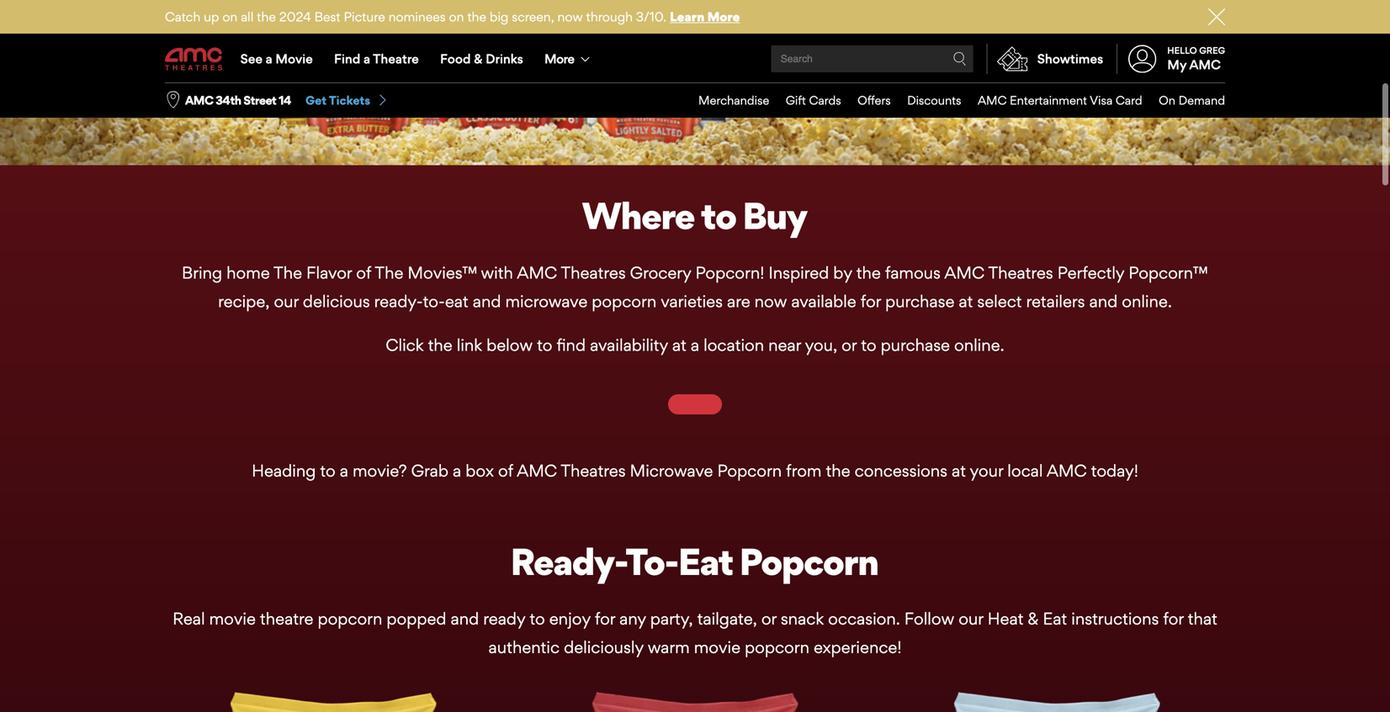 Task type: vqa. For each thing, say whether or not it's contained in the screenshot.
the bottom In
no



Task type: describe. For each thing, give the bounding box(es) containing it.
movie
[[276, 51, 313, 66]]

demand
[[1179, 93, 1225, 108]]

showtimes
[[1037, 51, 1104, 66]]

the left link
[[428, 336, 453, 356]]

location
[[704, 336, 764, 356]]

menu containing more
[[165, 35, 1225, 82]]

eat inside real movie theatre popcorn popped and ready to enjoy for any party, tailgate, or snack occasion. follow our heat & eat instructions for that authentic deliciously warm movie popcorn experience!
[[1043, 628, 1067, 648]]

2024
[[279, 9, 311, 24]]

famous
[[885, 263, 941, 283]]

street
[[243, 93, 276, 108]]

amc down showtimes image
[[978, 93, 1007, 108]]

find
[[334, 51, 360, 66]]

by
[[833, 263, 852, 283]]

purchase inside bring home the flavor of the movies™ with amc theatres grocery popcorn! inspired by the famous amc theatres perfectly popcorn™ recipe, our delicious ready-to-eat and microwave popcorn varieties are now available for purchase at select retailers and online.
[[885, 292, 955, 312]]

inspired
[[769, 263, 829, 283]]

menu containing merchandise
[[682, 83, 1225, 118]]

that
[[1188, 628, 1218, 648]]

1 horizontal spatial movie
[[694, 657, 741, 677]]

0 vertical spatial now
[[558, 9, 583, 24]]

1 vertical spatial at
[[672, 336, 687, 356]]

find
[[557, 336, 586, 356]]

heading
[[252, 480, 316, 500]]

amc right box
[[517, 480, 557, 500]]

1 the from the left
[[274, 263, 302, 283]]

the inside bring home the flavor of the movies™ with amc theatres grocery popcorn! inspired by the famous amc theatres perfectly popcorn™ recipe, our delicious ready-to-eat and microwave popcorn varieties are now available for purchase at select retailers and online.
[[857, 263, 881, 283]]

more button
[[534, 35, 604, 82]]

your
[[970, 480, 1003, 500]]

find a theatre
[[334, 51, 419, 66]]

ready-
[[510, 559, 626, 603]]

a inside 'link'
[[266, 51, 272, 66]]

flavor
[[306, 263, 352, 283]]

to up popcorn!
[[701, 193, 736, 238]]

now inside bring home the flavor of the movies™ with amc theatres grocery popcorn! inspired by the famous amc theatres perfectly popcorn™ recipe, our delicious ready-to-eat and microwave popcorn varieties are now available for purchase at select retailers and online.
[[755, 292, 787, 312]]

popcorn for where to buy
[[592, 292, 657, 312]]

experience!
[[814, 657, 902, 677]]

tailgate,
[[697, 628, 757, 648]]

on demand link
[[1143, 83, 1225, 118]]

available
[[791, 292, 856, 312]]

2 the from the left
[[375, 263, 403, 283]]

click the link below to find availability at a location near you, or to purchase online.
[[386, 336, 1005, 356]]

more inside button
[[545, 51, 574, 66]]

the right from
[[826, 480, 851, 500]]

amc 34th street 14
[[185, 93, 291, 108]]

34th
[[216, 93, 241, 108]]

delicious
[[303, 292, 370, 312]]

for inside bring home the flavor of the movies™ with amc theatres grocery popcorn! inspired by the famous amc theatres perfectly popcorn™ recipe, our delicious ready-to-eat and microwave popcorn varieties are now available for purchase at select retailers and online.
[[861, 292, 881, 312]]

submit search icon image
[[953, 52, 967, 66]]

up
[[204, 9, 219, 24]]

with
[[481, 263, 513, 283]]

buy inside button
[[713, 405, 737, 422]]

popcorn for ready-to-eat popcorn
[[745, 657, 810, 677]]

greg
[[1200, 45, 1225, 56]]

discounts link
[[891, 83, 961, 118]]

showtimes image
[[988, 44, 1037, 74]]

link
[[457, 336, 482, 356]]

below
[[487, 336, 533, 356]]

screen,
[[512, 9, 554, 24]]

merchandise
[[699, 93, 769, 108]]

of inside bring home the flavor of the movies™ with amc theatres grocery popcorn! inspired by the famous amc theatres perfectly popcorn™ recipe, our delicious ready-to-eat and microwave popcorn varieties are now available for purchase at select retailers and online.
[[356, 263, 371, 283]]

1 vertical spatial popcorn
[[318, 628, 382, 648]]

select
[[977, 292, 1022, 312]]

0 horizontal spatial for
[[595, 628, 615, 648]]

deliciously
[[564, 657, 644, 677]]

amc entertainment visa card link
[[961, 83, 1143, 118]]

to-
[[626, 559, 678, 603]]

bring home the flavor of the movies™ with amc theatres grocery popcorn! inspired by the famous amc theatres perfectly popcorn™ recipe, our delicious ready-to-eat and microwave popcorn varieties are now available for purchase at select retailers and online.
[[182, 263, 1209, 312]]

0 vertical spatial popcorn
[[717, 480, 782, 500]]

follow
[[905, 628, 955, 648]]

our inside bring home the flavor of the movies™ with amc theatres grocery popcorn! inspired by the famous amc theatres perfectly popcorn™ recipe, our delicious ready-to-eat and microwave popcorn varieties are now available for purchase at select retailers and online.
[[274, 292, 299, 312]]

all
[[241, 9, 254, 24]]

get
[[305, 93, 327, 108]]

0 vertical spatial buy
[[742, 193, 807, 238]]

0 vertical spatial where
[[582, 193, 694, 238]]

ready-
[[374, 292, 423, 312]]

drinks
[[486, 51, 523, 66]]

1 on from the left
[[222, 9, 238, 24]]

picture
[[344, 9, 385, 24]]

2 perfectly popcorn image from the left
[[561, 697, 830, 713]]

to-
[[423, 292, 445, 312]]

local
[[1008, 480, 1043, 500]]

theatre
[[260, 628, 313, 648]]

cookie consent banner dialog
[[0, 667, 1390, 713]]

where to buy button
[[653, 405, 737, 424]]

concessions
[[855, 480, 948, 500]]

varieties
[[661, 292, 723, 312]]

1 horizontal spatial more
[[707, 9, 740, 24]]

hello greg my amc
[[1167, 45, 1225, 72]]

online. inside bring home the flavor of the movies™ with amc theatres grocery popcorn! inspired by the famous amc theatres perfectly popcorn™ recipe, our delicious ready-to-eat and microwave popcorn varieties are now available for purchase at select retailers and online.
[[1122, 292, 1172, 312]]

amc 34th street 14 button
[[185, 92, 291, 109]]

food & drinks
[[440, 51, 523, 66]]

to left find at the top left of page
[[537, 336, 552, 356]]

2 on from the left
[[449, 9, 464, 24]]

the left big
[[467, 9, 486, 24]]

learn
[[670, 9, 705, 24]]

my
[[1167, 57, 1187, 72]]

food
[[440, 51, 471, 66]]

big
[[490, 9, 509, 24]]

2 vertical spatial at
[[952, 480, 966, 500]]

heat
[[988, 628, 1024, 648]]

amc grocery popcorn image
[[0, 0, 1390, 165]]

amc up microwave
[[517, 263, 557, 283]]

click
[[386, 336, 424, 356]]

see
[[240, 51, 263, 66]]

0 horizontal spatial eat
[[678, 559, 733, 603]]

from
[[786, 480, 822, 500]]

tickets
[[329, 93, 370, 108]]

card
[[1116, 93, 1143, 108]]

best
[[315, 9, 341, 24]]

1 vertical spatial popcorn
[[739, 559, 878, 603]]

food & drinks link
[[430, 35, 534, 82]]

warm
[[648, 657, 690, 677]]

authentic
[[489, 657, 560, 677]]



Task type: locate. For each thing, give the bounding box(es) containing it.
& inside real movie theatre popcorn popped and ready to enjoy for any party, tailgate, or snack occasion. follow our heat & eat instructions for that authentic deliciously warm movie popcorn experience!
[[1028, 628, 1039, 648]]

get tickets link
[[305, 93, 389, 108]]

to right you,
[[861, 336, 877, 356]]

1 vertical spatial where to buy
[[653, 405, 737, 422]]

learn more link
[[670, 9, 740, 24]]

1 horizontal spatial or
[[842, 336, 857, 356]]

popcorn up availability
[[592, 292, 657, 312]]

0 horizontal spatial more
[[545, 51, 574, 66]]

1 horizontal spatial eat
[[1043, 628, 1067, 648]]

online. down select
[[954, 336, 1005, 356]]

0 horizontal spatial perfectly popcorn image
[[199, 697, 468, 713]]

0 horizontal spatial the
[[274, 263, 302, 283]]

to inside real movie theatre popcorn popped and ready to enjoy for any party, tailgate, or snack occasion. follow our heat & eat instructions for that authentic deliciously warm movie popcorn experience!
[[530, 628, 545, 648]]

theatres left microwave
[[561, 480, 626, 500]]

amc inside button
[[185, 93, 213, 108]]

theatres up select
[[988, 263, 1053, 283]]

ready-to-eat popcorn
[[510, 559, 878, 603]]

menu
[[165, 35, 1225, 82], [682, 83, 1225, 118]]

popped
[[387, 628, 446, 648]]

home
[[227, 263, 270, 283]]

0 horizontal spatial online.
[[954, 336, 1005, 356]]

1 horizontal spatial popcorn
[[592, 292, 657, 312]]

popcorn™
[[1129, 263, 1209, 283]]

and
[[473, 292, 501, 312], [1089, 292, 1118, 312], [451, 628, 479, 648]]

theatres for popcorn!
[[561, 263, 626, 283]]

amc up select
[[945, 263, 985, 283]]

retailers
[[1026, 292, 1085, 312]]

recipe,
[[218, 292, 270, 312]]

our inside real movie theatre popcorn popped and ready to enjoy for any party, tailgate, or snack occasion. follow our heat & eat instructions for that authentic deliciously warm movie popcorn experience!
[[959, 628, 983, 648]]

grab
[[411, 480, 449, 500]]

go to my account page element
[[1117, 35, 1225, 82]]

party,
[[650, 628, 693, 648]]

movie right 'real'
[[209, 628, 256, 648]]

theatres up microwave
[[561, 263, 626, 283]]

2 horizontal spatial popcorn
[[745, 657, 810, 677]]

microwave
[[630, 480, 713, 500]]

0 vertical spatial or
[[842, 336, 857, 356]]

1 vertical spatial menu
[[682, 83, 1225, 118]]

the
[[274, 263, 302, 283], [375, 263, 403, 283]]

popcorn left from
[[717, 480, 782, 500]]

movies™
[[408, 263, 477, 283]]

& right heat
[[1028, 628, 1039, 648]]

or left snack
[[761, 628, 777, 648]]

buy down location
[[713, 405, 737, 422]]

where up grocery
[[582, 193, 694, 238]]

on left 'all'
[[222, 9, 238, 24]]

14
[[279, 93, 291, 108]]

the right 'all'
[[257, 9, 276, 24]]

1 vertical spatial or
[[761, 628, 777, 648]]

1 horizontal spatial our
[[959, 628, 983, 648]]

offers link
[[841, 83, 891, 118]]

on demand
[[1159, 93, 1225, 108]]

3 perfectly popcorn image from the left
[[922, 697, 1192, 713]]

theatres for popcorn
[[561, 480, 626, 500]]

online. down the popcorn™
[[1122, 292, 1172, 312]]

popcorn inside bring home the flavor of the movies™ with amc theatres grocery popcorn! inspired by the famous amc theatres perfectly popcorn™ recipe, our delicious ready-to-eat and microwave popcorn varieties are now available for purchase at select retailers and online.
[[592, 292, 657, 312]]

the up ready-
[[375, 263, 403, 283]]

2 horizontal spatial for
[[1163, 628, 1184, 648]]

1 vertical spatial buy
[[713, 405, 737, 422]]

more right learn
[[707, 9, 740, 24]]

1 vertical spatial &
[[1028, 628, 1039, 648]]

popcorn up snack
[[739, 559, 878, 603]]

and down 'perfectly'
[[1089, 292, 1118, 312]]

to inside button
[[698, 405, 711, 422]]

0 horizontal spatial on
[[222, 9, 238, 24]]

showtimes link
[[987, 44, 1104, 74]]

see a movie
[[240, 51, 313, 66]]

where inside button
[[653, 405, 695, 422]]

a
[[266, 51, 272, 66], [364, 51, 370, 66], [691, 336, 699, 356], [340, 480, 348, 500], [453, 480, 461, 500]]

for left that
[[1163, 628, 1184, 648]]

a left box
[[453, 480, 461, 500]]

or right you,
[[842, 336, 857, 356]]

discounts
[[907, 93, 961, 108]]

0 vertical spatial of
[[356, 263, 371, 283]]

more down screen,
[[545, 51, 574, 66]]

0 vertical spatial where to buy
[[582, 193, 807, 238]]

catch
[[165, 9, 201, 24]]

0 horizontal spatial popcorn
[[318, 628, 382, 648]]

1 vertical spatial of
[[498, 480, 513, 500]]

are
[[727, 292, 750, 312]]

visa
[[1090, 93, 1113, 108]]

0 horizontal spatial now
[[558, 9, 583, 24]]

amc left 34th
[[185, 93, 213, 108]]

1 vertical spatial online.
[[954, 336, 1005, 356]]

real movie theatre popcorn popped and ready to enjoy for any party, tailgate, or snack occasion. follow our heat & eat instructions for that authentic deliciously warm movie popcorn experience!
[[173, 628, 1218, 677]]

or inside real movie theatre popcorn popped and ready to enjoy for any party, tailgate, or snack occasion. follow our heat & eat instructions for that authentic deliciously warm movie popcorn experience!
[[761, 628, 777, 648]]

1 horizontal spatial on
[[449, 9, 464, 24]]

perfectly popcorn image down theatre in the left of the page
[[199, 697, 468, 713]]

2 horizontal spatial perfectly popcorn image
[[922, 697, 1192, 713]]

a left 'movie?' in the bottom of the page
[[340, 480, 348, 500]]

occasion.
[[828, 628, 900, 648]]

1 vertical spatial purchase
[[881, 336, 950, 356]]

nominees
[[389, 9, 446, 24]]

1 horizontal spatial buy
[[742, 193, 807, 238]]

any
[[620, 628, 646, 648]]

1 horizontal spatial for
[[861, 292, 881, 312]]

buy
[[742, 193, 807, 238], [713, 405, 737, 422]]

user profile image
[[1119, 45, 1166, 73]]

on
[[222, 9, 238, 24], [449, 9, 464, 24]]

now right screen,
[[558, 9, 583, 24]]

eat right heat
[[1043, 628, 1067, 648]]

eat
[[445, 292, 469, 312]]

0 vertical spatial popcorn
[[592, 292, 657, 312]]

1 vertical spatial where
[[653, 405, 695, 422]]

bring
[[182, 263, 222, 283]]

our right the recipe,
[[274, 292, 299, 312]]

through
[[586, 9, 633, 24]]

0 vertical spatial eat
[[678, 559, 733, 603]]

1 vertical spatial now
[[755, 292, 787, 312]]

amc right local
[[1047, 480, 1087, 500]]

box
[[466, 480, 494, 500]]

2 vertical spatial popcorn
[[745, 657, 810, 677]]

of right box
[[498, 480, 513, 500]]

on right "nominees"
[[449, 9, 464, 24]]

a right see
[[266, 51, 272, 66]]

offers
[[858, 93, 891, 108]]

our left heat
[[959, 628, 983, 648]]

find a theatre link
[[323, 35, 430, 82]]

0 vertical spatial more
[[707, 9, 740, 24]]

&
[[474, 51, 483, 66], [1028, 628, 1039, 648]]

0 vertical spatial &
[[474, 51, 483, 66]]

0 vertical spatial movie
[[209, 628, 256, 648]]

0 horizontal spatial movie
[[209, 628, 256, 648]]

microwave
[[505, 292, 588, 312]]

0 vertical spatial online.
[[1122, 292, 1172, 312]]

where down click the link below to find availability at a location near you, or to purchase online.
[[653, 405, 695, 422]]

0 horizontal spatial buy
[[713, 405, 737, 422]]

0 horizontal spatial or
[[761, 628, 777, 648]]

at left the your
[[952, 480, 966, 500]]

popcorn
[[717, 480, 782, 500], [739, 559, 878, 603]]

1 horizontal spatial &
[[1028, 628, 1039, 648]]

to down click the link below to find availability at a location near you, or to purchase online.
[[698, 405, 711, 422]]

theatre
[[373, 51, 419, 66]]

movie down tailgate,
[[694, 657, 741, 677]]

the right home
[[274, 263, 302, 283]]

where to buy up grocery
[[582, 193, 807, 238]]

now
[[558, 9, 583, 24], [755, 292, 787, 312]]

get tickets
[[305, 93, 370, 108]]

instructions
[[1072, 628, 1159, 648]]

see a movie link
[[230, 35, 323, 82]]

and right eat
[[473, 292, 501, 312]]

perfectly popcorn image
[[199, 697, 468, 713], [561, 697, 830, 713], [922, 697, 1192, 713]]

and left the ready
[[451, 628, 479, 648]]

near
[[768, 336, 801, 356]]

now right are
[[755, 292, 787, 312]]

at
[[959, 292, 973, 312], [672, 336, 687, 356], [952, 480, 966, 500]]

search the AMC website text field
[[778, 53, 953, 65]]

amc inside hello greg my amc
[[1190, 57, 1221, 72]]

0 horizontal spatial of
[[356, 263, 371, 283]]

& inside food & drinks link
[[474, 51, 483, 66]]

buy up inspired
[[742, 193, 807, 238]]

at inside bring home the flavor of the movies™ with amc theatres grocery popcorn! inspired by the famous amc theatres perfectly popcorn™ recipe, our delicious ready-to-eat and microwave popcorn varieties are now available for purchase at select retailers and online.
[[959, 292, 973, 312]]

amc entertainment visa card
[[978, 93, 1143, 108]]

1 vertical spatial our
[[959, 628, 983, 648]]

popcorn down snack
[[745, 657, 810, 677]]

cards
[[809, 93, 841, 108]]

where to buy
[[582, 193, 807, 238], [653, 405, 737, 422]]

catch up on all the 2024 best picture nominees on the big screen, now through 3/10. learn more
[[165, 9, 740, 24]]

1 vertical spatial eat
[[1043, 628, 1067, 648]]

amc logo image
[[165, 47, 224, 70], [165, 47, 224, 70]]

to right heading
[[320, 480, 336, 500]]

real
[[173, 628, 205, 648]]

movie?
[[353, 480, 407, 500]]

0 vertical spatial our
[[274, 292, 299, 312]]

menu down learn
[[165, 35, 1225, 82]]

1 horizontal spatial online.
[[1122, 292, 1172, 312]]

0 vertical spatial at
[[959, 292, 973, 312]]

a left location
[[691, 336, 699, 356]]

where
[[582, 193, 694, 238], [653, 405, 695, 422]]

eat up tailgate,
[[678, 559, 733, 603]]

0 horizontal spatial &
[[474, 51, 483, 66]]

perfectly popcorn image down heat
[[922, 697, 1192, 713]]

popcorn right theatre in the left of the page
[[318, 628, 382, 648]]

1 vertical spatial movie
[[694, 657, 741, 677]]

popcorn!
[[696, 263, 764, 283]]

of right flavor
[[356, 263, 371, 283]]

to up authentic
[[530, 628, 545, 648]]

for right available
[[861, 292, 881, 312]]

where to buy down click the link below to find availability at a location near you, or to purchase online.
[[653, 405, 737, 422]]

popcorn
[[592, 292, 657, 312], [318, 628, 382, 648], [745, 657, 810, 677]]

for left any
[[595, 628, 615, 648]]

the right the by
[[857, 263, 881, 283]]

1 perfectly popcorn image from the left
[[199, 697, 468, 713]]

at left select
[[959, 292, 973, 312]]

gift cards
[[786, 93, 841, 108]]

1 horizontal spatial the
[[375, 263, 403, 283]]

a right find
[[364, 51, 370, 66]]

today!
[[1091, 480, 1139, 500]]

perfectly popcorn image down warm
[[561, 697, 830, 713]]

menu down submit search icon
[[682, 83, 1225, 118]]

1 vertical spatial more
[[545, 51, 574, 66]]

0 horizontal spatial our
[[274, 292, 299, 312]]

1 horizontal spatial perfectly popcorn image
[[561, 697, 830, 713]]

at down varieties
[[672, 336, 687, 356]]

on
[[1159, 93, 1176, 108]]

0 vertical spatial purchase
[[885, 292, 955, 312]]

amc down greg
[[1190, 57, 1221, 72]]

heading to a movie? grab a box of amc theatres microwave popcorn from the concessions at your local amc today!
[[252, 480, 1139, 500]]

gift
[[786, 93, 806, 108]]

merchandise link
[[682, 83, 769, 118]]

1 horizontal spatial now
[[755, 292, 787, 312]]

snack
[[781, 628, 824, 648]]

& right food
[[474, 51, 483, 66]]

and inside real movie theatre popcorn popped and ready to enjoy for any party, tailgate, or snack occasion. follow our heat & eat instructions for that authentic deliciously warm movie popcorn experience!
[[451, 628, 479, 648]]

0 vertical spatial menu
[[165, 35, 1225, 82]]

entertainment
[[1010, 93, 1087, 108]]

perfectly
[[1058, 263, 1125, 283]]

1 horizontal spatial of
[[498, 480, 513, 500]]

3/10.
[[636, 9, 667, 24]]



